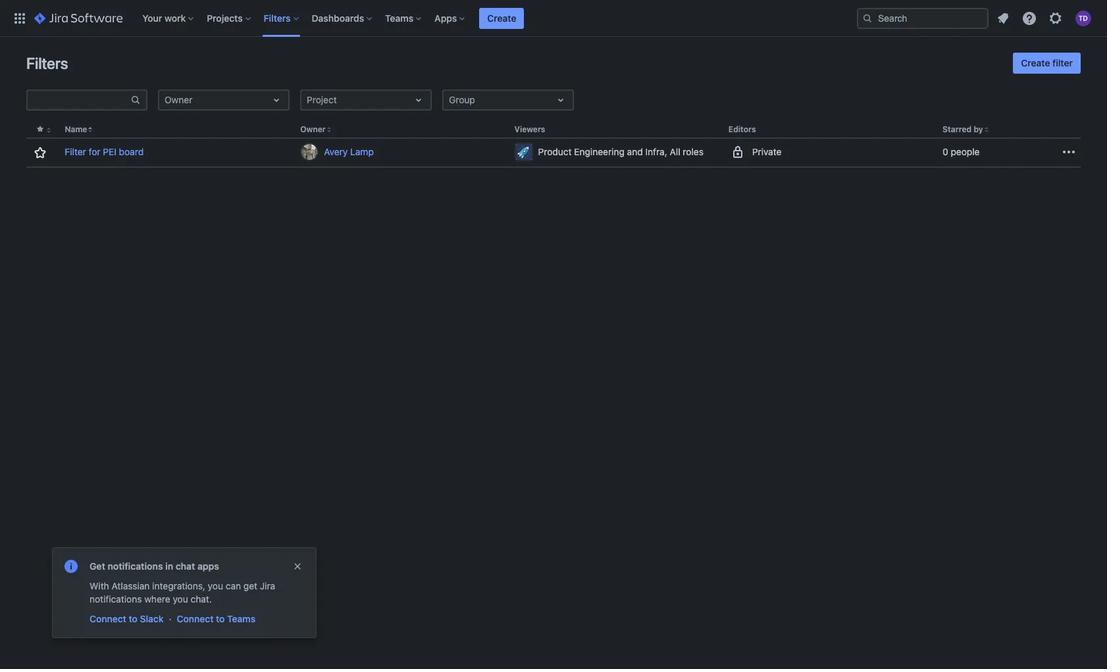 Task type: vqa. For each thing, say whether or not it's contained in the screenshot.
settings
no



Task type: describe. For each thing, give the bounding box(es) containing it.
your profile and settings image
[[1076, 10, 1092, 26]]

help image
[[1022, 10, 1038, 26]]

filters inside filters "popup button"
[[264, 12, 291, 23]]

atlassian
[[112, 581, 150, 592]]

with
[[90, 581, 109, 592]]

in
[[165, 561, 173, 572]]

dashboards button
[[308, 8, 377, 29]]

open image
[[411, 92, 427, 108]]

0 people
[[943, 146, 980, 157]]

your work button
[[138, 8, 199, 29]]

dashboards
[[312, 12, 364, 23]]

info image
[[63, 559, 79, 575]]

can
[[226, 581, 241, 592]]

owner button
[[300, 124, 326, 134]]

lamp
[[350, 146, 374, 157]]

0
[[943, 146, 949, 157]]

create button
[[480, 8, 524, 29]]

project
[[307, 94, 337, 105]]

banner containing your work
[[0, 0, 1107, 37]]

1 vertical spatial filters
[[26, 54, 68, 72]]

people
[[951, 146, 980, 157]]

with atlassian integrations, you can get jira notifications where you chat.
[[90, 581, 275, 605]]

connect to teams
[[177, 614, 256, 625]]

connect to slack button
[[88, 612, 165, 627]]

chat.
[[191, 594, 212, 605]]

viewers
[[515, 124, 545, 134]]

0 vertical spatial notifications
[[108, 561, 163, 572]]

slack
[[140, 614, 164, 625]]

where
[[144, 594, 170, 605]]

search image
[[863, 13, 873, 23]]

primary element
[[8, 0, 857, 37]]

teams inside button
[[227, 614, 256, 625]]

and
[[627, 146, 643, 157]]

create filter link
[[1014, 53, 1081, 74]]

engineering
[[574, 146, 625, 157]]

to for teams
[[216, 614, 225, 625]]

filters button
[[260, 8, 304, 29]]

projects button
[[203, 8, 256, 29]]

connect for connect to teams
[[177, 614, 214, 625]]

teams inside popup button
[[385, 12, 414, 23]]



Task type: locate. For each thing, give the bounding box(es) containing it.
you
[[208, 581, 223, 592], [173, 594, 188, 605]]

teams down can
[[227, 614, 256, 625]]

notifications
[[108, 561, 163, 572], [90, 594, 142, 605]]

None text field
[[28, 91, 130, 109]]

jira software image
[[34, 10, 123, 26], [34, 10, 123, 26]]

0 horizontal spatial owner
[[165, 94, 193, 105]]

1 vertical spatial teams
[[227, 614, 256, 625]]

1 vertical spatial owner
[[300, 124, 326, 134]]

filter for pei board
[[65, 146, 144, 157]]

0 horizontal spatial open image
[[269, 92, 284, 108]]

avery lamp
[[324, 146, 374, 157]]

all
[[670, 146, 681, 157]]

product engineering and infra, all roles
[[538, 146, 704, 157]]

connect to teams button
[[175, 612, 257, 627]]

0 horizontal spatial teams
[[227, 614, 256, 625]]

work
[[165, 12, 186, 23]]

1 horizontal spatial owner
[[300, 124, 326, 134]]

to inside button
[[129, 614, 138, 625]]

create for create
[[487, 12, 517, 23]]

open image for group
[[553, 92, 569, 108]]

starred by
[[943, 124, 984, 134]]

name button
[[65, 124, 87, 134]]

notifications inside with atlassian integrations, you can get jira notifications where you chat.
[[90, 594, 142, 605]]

group
[[449, 94, 475, 105]]

connect
[[90, 614, 126, 625], [177, 614, 214, 625]]

projects
[[207, 12, 243, 23]]

product
[[538, 146, 572, 157]]

create for create filter
[[1021, 57, 1051, 68]]

1 horizontal spatial filters
[[264, 12, 291, 23]]

teams button
[[381, 8, 427, 29]]

infra,
[[646, 146, 667, 157]]

name
[[65, 124, 87, 134]]

1 connect from the left
[[90, 614, 126, 625]]

1 vertical spatial notifications
[[90, 594, 142, 605]]

1 to from the left
[[129, 614, 138, 625]]

get
[[244, 581, 257, 592]]

pei
[[103, 146, 116, 157]]

for
[[89, 146, 100, 157]]

Search field
[[857, 8, 989, 29]]

2 to from the left
[[216, 614, 225, 625]]

connect inside button
[[177, 614, 214, 625]]

None text field
[[165, 93, 167, 107], [307, 93, 309, 107], [449, 93, 452, 107], [165, 93, 167, 107], [307, 93, 309, 107], [449, 93, 452, 107]]

connect inside button
[[90, 614, 126, 625]]

to inside button
[[216, 614, 225, 625]]

apps button
[[431, 8, 470, 29]]

board
[[119, 146, 144, 157]]

1 horizontal spatial teams
[[385, 12, 414, 23]]

create inside button
[[487, 12, 517, 23]]

2 connect from the left
[[177, 614, 214, 625]]

create right apps popup button
[[487, 12, 517, 23]]

filters details element
[[26, 121, 1081, 168]]

create left filter
[[1021, 57, 1051, 68]]

you left can
[[208, 581, 223, 592]]

1 horizontal spatial open image
[[553, 92, 569, 108]]

0 vertical spatial filters
[[264, 12, 291, 23]]

0 vertical spatial you
[[208, 581, 223, 592]]

banner
[[0, 0, 1107, 37]]

notifications down atlassian
[[90, 594, 142, 605]]

avery lamp link
[[300, 143, 504, 161]]

0 horizontal spatial you
[[173, 594, 188, 605]]

your work
[[142, 12, 186, 23]]

create filter
[[1021, 57, 1073, 68]]

filters right projects popup button
[[264, 12, 291, 23]]

avery
[[324, 146, 348, 157]]

filter
[[1053, 57, 1073, 68]]

editors
[[729, 124, 756, 134]]

0 horizontal spatial connect
[[90, 614, 126, 625]]

1 horizontal spatial create
[[1021, 57, 1051, 68]]

alert containing get notifications in chat apps
[[53, 548, 316, 638]]

1 horizontal spatial connect
[[177, 614, 214, 625]]

get notifications in chat apps
[[90, 561, 219, 572]]

private
[[752, 146, 782, 157]]

0 horizontal spatial create
[[487, 12, 517, 23]]

open image up filters details element
[[553, 92, 569, 108]]

filters
[[264, 12, 291, 23], [26, 54, 68, 72]]

connect down the with on the left bottom of the page
[[90, 614, 126, 625]]

more image
[[1061, 144, 1077, 160]]

you down integrations,
[[173, 594, 188, 605]]

0 vertical spatial teams
[[385, 12, 414, 23]]

2 open image from the left
[[553, 92, 569, 108]]

integrations,
[[152, 581, 205, 592]]

create
[[487, 12, 517, 23], [1021, 57, 1051, 68]]

apps
[[198, 561, 219, 572]]

connect for connect to slack
[[90, 614, 126, 625]]

notifications image
[[996, 10, 1011, 26]]

by
[[974, 124, 984, 134]]

owner inside filters details element
[[300, 124, 326, 134]]

star filter for pei board image
[[32, 145, 48, 161]]

dismiss image
[[292, 562, 303, 572]]

open image left project
[[269, 92, 284, 108]]

filters down appswitcher icon
[[26, 54, 68, 72]]

open image for owner
[[269, 92, 284, 108]]

starred by button
[[943, 124, 984, 134]]

to
[[129, 614, 138, 625], [216, 614, 225, 625]]

alert
[[53, 548, 316, 638]]

connect to slack
[[90, 614, 164, 625]]

1 horizontal spatial to
[[216, 614, 225, 625]]

starred
[[943, 124, 972, 134]]

teams left apps
[[385, 12, 414, 23]]

open image
[[269, 92, 284, 108], [553, 92, 569, 108]]

settings image
[[1048, 10, 1064, 26]]

get
[[90, 561, 105, 572]]

apps
[[435, 12, 457, 23]]

1 vertical spatial you
[[173, 594, 188, 605]]

0 vertical spatial owner
[[165, 94, 193, 105]]

0 horizontal spatial filters
[[26, 54, 68, 72]]

filter for pei board link
[[65, 146, 144, 159]]

0 horizontal spatial to
[[129, 614, 138, 625]]

appswitcher icon image
[[12, 10, 28, 26]]

1 open image from the left
[[269, 92, 284, 108]]

notifications up atlassian
[[108, 561, 163, 572]]

0 vertical spatial create
[[487, 12, 517, 23]]

1 horizontal spatial you
[[208, 581, 223, 592]]

to for slack
[[129, 614, 138, 625]]

filter
[[65, 146, 86, 157]]

chat
[[176, 561, 195, 572]]

roles
[[683, 146, 704, 157]]

jira
[[260, 581, 275, 592]]

connect down chat.
[[177, 614, 214, 625]]

owner
[[165, 94, 193, 105], [300, 124, 326, 134]]

your
[[142, 12, 162, 23]]

teams
[[385, 12, 414, 23], [227, 614, 256, 625]]

1 vertical spatial create
[[1021, 57, 1051, 68]]



